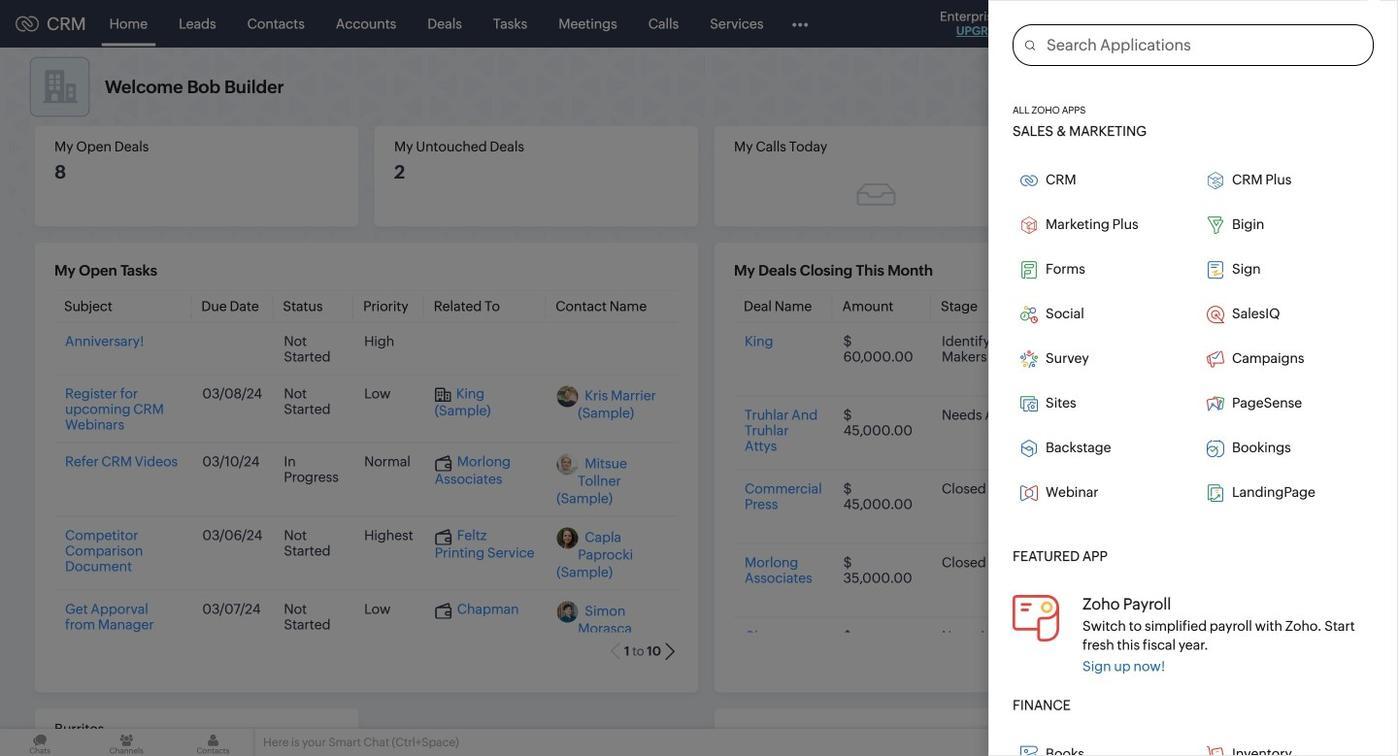 Task type: vqa. For each thing, say whether or not it's contained in the screenshot.
'Signals' image
yes



Task type: locate. For each thing, give the bounding box(es) containing it.
chats image
[[0, 729, 80, 756]]

zoho payroll image
[[1013, 595, 1059, 642]]

channels image
[[87, 729, 166, 756]]

signals element
[[1144, 0, 1181, 48]]

search element
[[1104, 0, 1144, 48]]



Task type: describe. For each thing, give the bounding box(es) containing it.
profile element
[[1299, 0, 1354, 47]]

contacts image
[[173, 729, 253, 756]]

logo image
[[16, 16, 39, 32]]

calendar image
[[1192, 16, 1209, 32]]

Search Applications text field
[[1035, 25, 1373, 65]]

profile image
[[1311, 8, 1342, 39]]

signals image
[[1155, 16, 1169, 32]]

search image
[[1116, 16, 1132, 32]]



